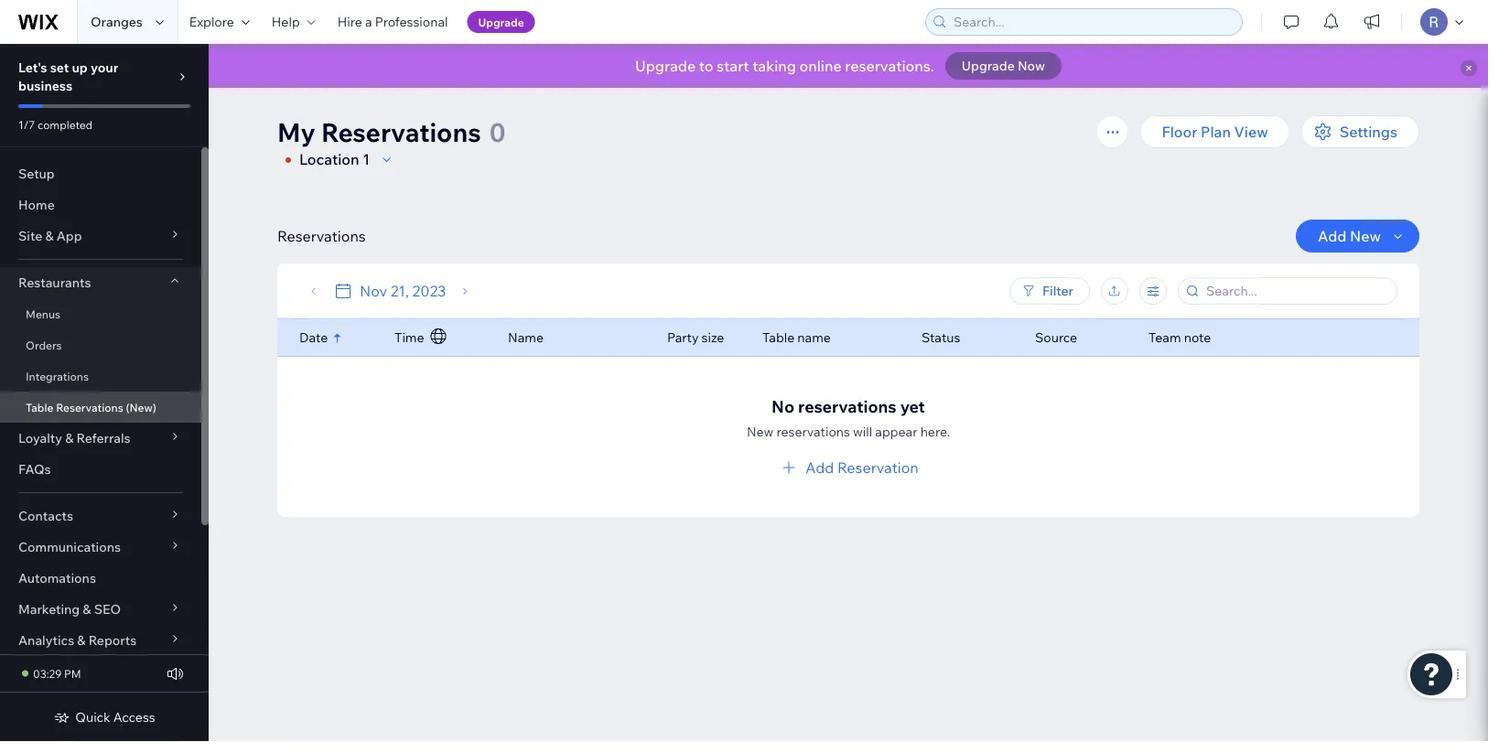 Task type: describe. For each thing, give the bounding box(es) containing it.
nov 21, 2023 button
[[332, 280, 446, 302]]

no
[[772, 396, 795, 417]]

upgrade for upgrade now
[[962, 58, 1015, 74]]

appear
[[875, 423, 918, 439]]

up
[[72, 60, 88, 76]]

1 vertical spatial reservations
[[277, 227, 366, 245]]

upgrade now
[[962, 58, 1045, 74]]

help
[[272, 14, 300, 30]]

& for analytics
[[77, 633, 86, 649]]

let's
[[18, 60, 47, 76]]

hire a professional
[[338, 14, 448, 30]]

hire a professional link
[[327, 0, 459, 44]]

loyalty & referrals button
[[0, 423, 201, 454]]

add reservation
[[806, 458, 919, 476]]

business
[[18, 78, 72, 94]]

date
[[299, 330, 328, 346]]

table name
[[763, 330, 831, 346]]

party
[[667, 330, 699, 346]]

my reservations 0
[[277, 116, 506, 148]]

& for site
[[45, 228, 54, 244]]

0
[[489, 116, 506, 148]]

table for table reservations (new)
[[26, 401, 54, 414]]

nov 21, 2023
[[360, 282, 446, 300]]

loyalty & referrals
[[18, 430, 131, 446]]

seo
[[94, 601, 121, 617]]

site & app button
[[0, 221, 201, 252]]

restaurants
[[18, 275, 91, 291]]

03:29 pm
[[33, 667, 81, 681]]

my
[[277, 116, 316, 148]]

professional
[[375, 14, 448, 30]]

contacts
[[18, 508, 73, 524]]

upgrade now button
[[946, 52, 1062, 80]]

reports
[[89, 633, 137, 649]]

add new
[[1318, 227, 1381, 245]]

0 vertical spatial reservations
[[798, 396, 897, 417]]

team note
[[1149, 330, 1211, 346]]

sidebar element
[[0, 44, 209, 742]]

online
[[800, 57, 842, 75]]

marketing & seo button
[[0, 594, 201, 625]]

0 vertical spatial search... field
[[948, 9, 1237, 35]]

name
[[798, 330, 831, 346]]

faqs
[[18, 461, 51, 477]]

oranges
[[91, 14, 143, 30]]

upgrade for upgrade to start taking online reservations.
[[635, 57, 696, 75]]

referrals
[[76, 430, 131, 446]]

1/7
[[18, 118, 35, 131]]

your
[[91, 60, 118, 76]]

reservation
[[838, 458, 919, 476]]

2023
[[412, 282, 446, 300]]

contacts button
[[0, 501, 201, 532]]

settings
[[1340, 123, 1398, 141]]

automations link
[[0, 563, 201, 594]]

communications button
[[0, 532, 201, 563]]

communications
[[18, 539, 121, 555]]

1 vertical spatial search... field
[[1201, 278, 1391, 304]]

here.
[[921, 423, 950, 439]]

1 vertical spatial reservations
[[777, 423, 850, 439]]

size
[[702, 330, 724, 346]]

nov
[[360, 282, 387, 300]]

a
[[365, 14, 372, 30]]

filter button
[[1010, 277, 1090, 305]]

reservations for (new)
[[56, 401, 123, 414]]

& for loyalty
[[65, 430, 74, 446]]

new inside popup button
[[1350, 227, 1381, 245]]

floor plan view
[[1162, 123, 1268, 141]]

access
[[113, 709, 155, 725]]

quick
[[75, 709, 110, 725]]

table for table name
[[763, 330, 795, 346]]

(new)
[[126, 401, 156, 414]]

location
[[299, 150, 359, 168]]

hire
[[338, 14, 362, 30]]

view
[[1234, 123, 1268, 141]]

source
[[1035, 330, 1078, 346]]

site & app
[[18, 228, 82, 244]]

upgrade button
[[467, 11, 535, 33]]

add new button
[[1296, 220, 1420, 253]]

yet
[[900, 396, 925, 417]]

upgrade to start taking online reservations. alert
[[209, 44, 1488, 88]]



Task type: vqa. For each thing, say whether or not it's contained in the screenshot.
player.
no



Task type: locate. For each thing, give the bounding box(es) containing it.
add reservation button
[[778, 456, 919, 478]]

to
[[699, 57, 714, 75]]

1 horizontal spatial upgrade
[[635, 57, 696, 75]]

menus
[[26, 307, 61, 321]]

0 horizontal spatial upgrade
[[478, 15, 524, 29]]

reservations down integrations link at the left of the page
[[56, 401, 123, 414]]

reservations inside sidebar element
[[56, 401, 123, 414]]

analytics
[[18, 633, 74, 649]]

setup link
[[0, 158, 201, 189]]

table up loyalty
[[26, 401, 54, 414]]

status
[[922, 330, 961, 346]]

restaurants button
[[0, 267, 201, 298]]

time
[[395, 330, 424, 346]]

reservations.
[[845, 57, 935, 75]]

set
[[50, 60, 69, 76]]

0 vertical spatial table
[[763, 330, 795, 346]]

quick access button
[[53, 709, 155, 726]]

now
[[1018, 58, 1045, 74]]

reservations for 0
[[321, 116, 481, 148]]

2 horizontal spatial upgrade
[[962, 58, 1015, 74]]

location 1
[[299, 150, 370, 168]]

will
[[853, 423, 873, 439]]

quick access
[[75, 709, 155, 725]]

& for marketing
[[83, 601, 91, 617]]

marketing & seo
[[18, 601, 121, 617]]

upgrade inside "upgrade now" button
[[962, 58, 1015, 74]]

table reservations (new) link
[[0, 392, 201, 423]]

1 vertical spatial add
[[806, 458, 834, 476]]

menus link
[[0, 298, 201, 330]]

site
[[18, 228, 42, 244]]

home link
[[0, 189, 201, 221]]

0 horizontal spatial new
[[747, 423, 774, 439]]

1 horizontal spatial table
[[763, 330, 795, 346]]

upgrade inside upgrade 'button'
[[478, 15, 524, 29]]

analytics & reports button
[[0, 625, 201, 656]]

party size
[[667, 330, 724, 346]]

orders link
[[0, 330, 201, 361]]

loyalty
[[18, 430, 62, 446]]

table
[[763, 330, 795, 346], [26, 401, 54, 414]]

add
[[1318, 227, 1347, 245], [806, 458, 834, 476]]

help button
[[261, 0, 327, 44]]

analytics & reports
[[18, 633, 137, 649]]

upgrade to start taking online reservations.
[[635, 57, 935, 75]]

& right loyalty
[[65, 430, 74, 446]]

explore
[[189, 14, 234, 30]]

search... field up now
[[948, 9, 1237, 35]]

upgrade
[[478, 15, 524, 29], [635, 57, 696, 75], [962, 58, 1015, 74]]

1/7 completed
[[18, 118, 93, 131]]

upgrade left now
[[962, 58, 1015, 74]]

taking
[[753, 57, 796, 75]]

start
[[717, 57, 749, 75]]

0 vertical spatial reservations
[[321, 116, 481, 148]]

reservations up will
[[798, 396, 897, 417]]

table left name
[[763, 330, 795, 346]]

let's set up your business
[[18, 60, 118, 94]]

add inside add reservation "button"
[[806, 458, 834, 476]]

2 vertical spatial reservations
[[56, 401, 123, 414]]

& left 'reports'
[[77, 633, 86, 649]]

21,
[[391, 282, 409, 300]]

no reservations yet new reservations will appear here.
[[747, 396, 950, 439]]

location 1 button
[[277, 148, 397, 171]]

floor plan view button
[[1140, 115, 1290, 148]]

new
[[1350, 227, 1381, 245], [747, 423, 774, 439]]

note
[[1184, 330, 1211, 346]]

reservations down no on the bottom of the page
[[777, 423, 850, 439]]

search... field down the add new
[[1201, 278, 1391, 304]]

upgrade left to
[[635, 57, 696, 75]]

reservations
[[321, 116, 481, 148], [277, 227, 366, 245], [56, 401, 123, 414]]

03:29
[[33, 667, 62, 681]]

upgrade for upgrade
[[478, 15, 524, 29]]

reservations up 1
[[321, 116, 481, 148]]

add inside add new popup button
[[1318, 227, 1347, 245]]

team
[[1149, 330, 1181, 346]]

faqs link
[[0, 454, 201, 485]]

0 horizontal spatial add
[[806, 458, 834, 476]]

reservations up nov
[[277, 227, 366, 245]]

0 vertical spatial new
[[1350, 227, 1381, 245]]

table inside sidebar element
[[26, 401, 54, 414]]

table reservations (new)
[[26, 401, 156, 414]]

Search... field
[[948, 9, 1237, 35], [1201, 278, 1391, 304]]

app
[[57, 228, 82, 244]]

1 vertical spatial new
[[747, 423, 774, 439]]

1 horizontal spatial new
[[1350, 227, 1381, 245]]

orders
[[26, 338, 62, 352]]

0 vertical spatial add
[[1318, 227, 1347, 245]]

filter
[[1043, 283, 1074, 299]]

pm
[[64, 667, 81, 681]]

add for add new
[[1318, 227, 1347, 245]]

floor
[[1162, 123, 1198, 141]]

1 vertical spatial table
[[26, 401, 54, 414]]

0 horizontal spatial table
[[26, 401, 54, 414]]

1
[[363, 150, 370, 168]]

& right site
[[45, 228, 54, 244]]

1 horizontal spatial add
[[1318, 227, 1347, 245]]

plan
[[1201, 123, 1231, 141]]

integrations
[[26, 369, 89, 383]]

completed
[[37, 118, 93, 131]]

add for add reservation
[[806, 458, 834, 476]]

home
[[18, 197, 55, 213]]

upgrade right the professional
[[478, 15, 524, 29]]

& left seo
[[83, 601, 91, 617]]

settings button
[[1301, 115, 1420, 148]]

automations
[[18, 570, 96, 586]]

new inside no reservations yet new reservations will appear here.
[[747, 423, 774, 439]]



